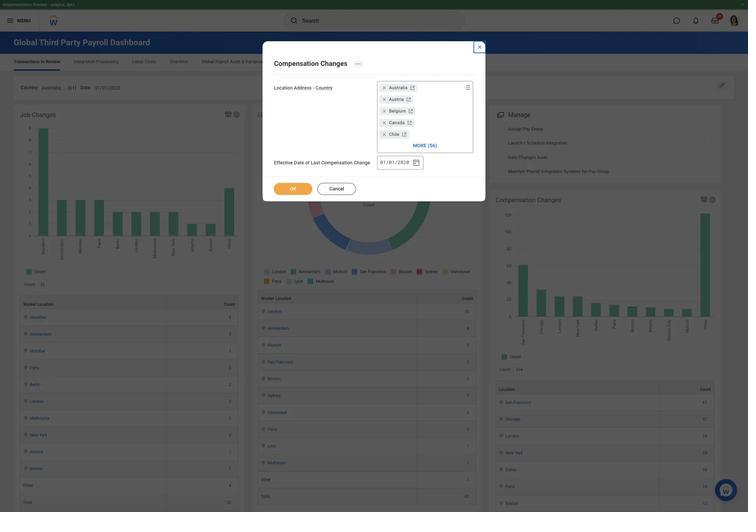 Task type: describe. For each thing, give the bounding box(es) containing it.
austria element
[[389, 96, 404, 103]]

2 button for melbourne
[[229, 416, 233, 421]]

3 for sydney
[[467, 394, 470, 398]]

review
[[46, 59, 60, 64]]

transactions
[[14, 59, 40, 64]]

chevron right image for data changes audit
[[708, 152, 717, 159]]

returns
[[302, 111, 323, 118]]

to
[[41, 59, 45, 64]]

ext link image for canada
[[407, 119, 413, 126]]

stockton link
[[30, 314, 46, 320]]

sydney
[[268, 394, 281, 398]]

preview
[[33, 2, 47, 7]]

5 button for san francisco
[[467, 360, 471, 365]]

9 button
[[229, 315, 233, 320]]

berlin link
[[30, 381, 40, 387]]

san francisco link for 61
[[506, 399, 532, 405]]

0 vertical spatial integration
[[74, 59, 95, 64]]

3 button for mumbai
[[229, 349, 233, 354]]

1 horizontal spatial compensation
[[322, 160, 353, 165]]

implementation
[[3, 2, 32, 7]]

1 vertical spatial integration
[[547, 141, 568, 146]]

x small image for australia
[[381, 84, 388, 91]]

amsterdam for requests
[[268, 326, 289, 331]]

2 for paris
[[467, 427, 470, 432]]

schedule
[[527, 141, 546, 146]]

row containing vancouver
[[258, 405, 477, 421]]

4
[[229, 484, 232, 488]]

row containing stockton
[[20, 309, 239, 326]]

variances
[[246, 59, 265, 64]]

ext link image for chile
[[401, 131, 408, 138]]

global third party payroll dashboard main content
[[0, 32, 749, 512]]

count button for loa requests / returns
[[418, 290, 476, 303]]

61 button
[[703, 400, 709, 406]]

calendar image
[[412, 159, 421, 167]]

atlanta link
[[30, 449, 43, 455]]

location address - country
[[274, 85, 333, 91]]

1 for boston
[[229, 467, 232, 472]]

0 vertical spatial pay
[[523, 126, 531, 131]]

0 vertical spatial group
[[532, 126, 544, 131]]

ext link image for belgium
[[408, 108, 415, 115]]

01/01/2020 text field
[[95, 81, 120, 93]]

paris for 14
[[506, 485, 515, 489]]

1 for atlanta
[[229, 450, 232, 455]]

tab list inside 'global third party payroll dashboard' main content
[[7, 54, 742, 71]]

x small image for belgium
[[381, 108, 388, 115]]

14 button
[[703, 484, 709, 490]]

other element inside the loa requests / returns element
[[261, 476, 271, 483]]

0 vertical spatial compensation
[[274, 59, 319, 68]]

5 button for munich
[[467, 343, 471, 348]]

- for country
[[313, 85, 315, 91]]

3 button for sydney
[[467, 393, 471, 399]]

austria
[[389, 97, 404, 102]]

transactions to review
[[14, 59, 60, 64]]

1 horizontal spatial 32 button
[[227, 500, 233, 506]]

implementation preview -   adeptai_dpt1
[[3, 2, 75, 7]]

dallas
[[506, 468, 517, 473]]

launch
[[509, 141, 523, 146]]

third
[[39, 38, 59, 47]]

total for job
[[23, 500, 32, 505]]

loa
[[258, 111, 269, 118]]

3 for vancouver
[[467, 410, 470, 415]]

menu group image
[[496, 110, 505, 119]]

lyon
[[268, 444, 276, 449]]

of
[[305, 160, 310, 165]]

notifications large image
[[693, 17, 700, 24]]

adeptai_dpt1
[[51, 2, 75, 7]]

list inside 'global third party payroll dashboard' main content
[[490, 122, 721, 179]]

chevron right image for assign pay group
[[708, 124, 717, 131]]

effective
[[274, 160, 293, 165]]

&
[[242, 59, 245, 64]]

(56)
[[428, 143, 438, 148]]

1 vertical spatial group
[[598, 169, 610, 174]]

01/01/2020
[[95, 85, 120, 91]]

country inside compensation changes dialog
[[316, 85, 333, 91]]

edit image
[[719, 82, 726, 89]]

count button for job changes
[[167, 296, 238, 309]]

dallas link
[[506, 466, 517, 473]]

new york link for 24
[[506, 450, 523, 456]]

mulhouse link
[[268, 460, 286, 466]]

2 for berlin
[[229, 383, 232, 387]]

melbourne link
[[30, 415, 49, 421]]

loa requests / returns
[[258, 111, 323, 118]]

4 button
[[229, 483, 233, 489]]

compensation changes dialog
[[263, 41, 486, 202]]

overtime
[[170, 59, 188, 64]]

canada element
[[389, 120, 405, 126]]

belgium, press delete to clear value, ctrl + enter opens in new window. option
[[380, 107, 416, 115]]

14
[[703, 485, 708, 489]]

row containing atlanta
[[20, 444, 239, 461]]

chicago
[[506, 417, 521, 422]]

1 for mulhouse
[[467, 461, 470, 466]]

2 button for london
[[229, 399, 233, 405]]

francisco for 5
[[276, 360, 294, 365]]

global payroll audit & variances
[[202, 59, 265, 64]]

3 button for vancouver
[[467, 410, 471, 416]]

australia; ... (61)
[[42, 85, 76, 91]]

5 for munich
[[467, 343, 470, 348]]

location button
[[496, 381, 660, 394]]

francisco for 61
[[514, 401, 532, 405]]

close environment banner image
[[741, 2, 745, 7]]

job changes element
[[14, 105, 245, 512]]

5 for san francisco
[[467, 360, 470, 365]]

requests
[[271, 111, 297, 118]]

maintain payroll integration systems for pay group
[[509, 169, 610, 174]]

address
[[294, 85, 312, 91]]

row containing berlin
[[20, 377, 239, 394]]

processing
[[96, 59, 119, 64]]

chile
[[389, 132, 400, 137]]

launch / schedule integration link
[[490, 136, 721, 150]]

2 horizontal spatial 32 button
[[703, 417, 709, 423]]

row containing lyon
[[258, 438, 477, 455]]

audit for changes
[[538, 155, 548, 160]]

labor
[[132, 59, 144, 64]]

vancouver
[[268, 410, 287, 415]]

16 button
[[703, 467, 709, 473]]

san francisco link for 5
[[268, 359, 294, 365]]

8 button
[[467, 326, 471, 331]]

assign pay group link
[[490, 122, 721, 136]]

chicago link
[[506, 416, 521, 422]]

count inside 'row'
[[701, 387, 712, 392]]

maintain
[[509, 169, 526, 174]]

row containing dallas
[[496, 462, 715, 479]]

1 button for atlanta
[[229, 450, 233, 455]]

boston for 3
[[268, 377, 281, 382]]

paris for 2
[[268, 427, 277, 432]]

42
[[465, 495, 470, 499]]

implementation preview -   adeptai_dpt1 banner
[[0, 0, 749, 32]]

location inside compensation changes dialog
[[274, 85, 293, 91]]

compensation changes inside 'global third party payroll dashboard' main content
[[496, 196, 562, 204]]

worker location for changes
[[23, 302, 54, 307]]

16
[[703, 468, 708, 473]]

24 button for london
[[703, 434, 709, 439]]

0 vertical spatial payroll
[[83, 38, 108, 47]]

launch / schedule integration
[[509, 141, 568, 146]]

san for 61
[[506, 401, 513, 405]]

1 vertical spatial pay
[[589, 169, 596, 174]]

ok
[[290, 186, 297, 192]]

australia;
[[42, 85, 62, 91]]

2 for melbourne
[[229, 416, 232, 421]]

mumbai link
[[30, 348, 45, 354]]

compensation inside 'global third party payroll dashboard' main content
[[496, 196, 536, 204]]

compensation changes element
[[490, 190, 721, 512]]

assign pay group
[[509, 126, 544, 131]]

date element
[[95, 81, 120, 93]]

loa requests / returns element
[[252, 105, 483, 512]]

effective date of last compensation change group
[[377, 156, 424, 170]]

effective date of last compensation change
[[274, 160, 370, 165]]

data
[[509, 155, 518, 160]]

york for 24
[[515, 451, 523, 456]]

audit for payroll
[[230, 59, 241, 64]]

australia
[[389, 85, 408, 90]]

munich link
[[268, 342, 281, 348]]

dashboard
[[110, 38, 150, 47]]

country element
[[42, 81, 76, 93]]

10
[[465, 309, 470, 314]]

last
[[311, 160, 320, 165]]

new york for 24
[[506, 451, 523, 456]]

3 for boston
[[467, 377, 470, 382]]

new for 24
[[506, 451, 514, 456]]

2 vertical spatial integration
[[542, 169, 563, 174]]

ok button
[[274, 183, 313, 195]]

10 button
[[465, 309, 471, 315]]

worker location button for loa requests / returns
[[258, 290, 418, 303]]

chile element
[[389, 131, 400, 138]]

cancel
[[330, 186, 344, 192]]



Task type: locate. For each thing, give the bounding box(es) containing it.
location inside job changes element
[[38, 302, 54, 307]]

new york inside compensation changes element
[[506, 451, 523, 456]]

boston down dallas
[[506, 501, 519, 506]]

munich
[[268, 343, 281, 348]]

1 horizontal spatial total
[[261, 495, 270, 499]]

1 vertical spatial amsterdam
[[30, 332, 51, 337]]

2 button for new york
[[229, 433, 233, 438]]

row
[[258, 290, 477, 304], [20, 296, 239, 309], [258, 304, 477, 320], [20, 309, 239, 326], [258, 320, 477, 337], [20, 326, 239, 343], [258, 337, 477, 354], [20, 343, 239, 360], [258, 354, 477, 371], [20, 360, 239, 377], [258, 371, 477, 388], [20, 377, 239, 394], [496, 381, 715, 395], [258, 388, 477, 405], [20, 394, 239, 410], [496, 395, 715, 411], [258, 405, 477, 421], [20, 410, 239, 427], [496, 411, 715, 428], [258, 421, 477, 438], [20, 427, 239, 444], [496, 428, 715, 445], [258, 438, 477, 455], [20, 444, 239, 461], [496, 445, 715, 462], [258, 455, 477, 472], [20, 461, 239, 478], [496, 462, 715, 479], [258, 472, 477, 489], [20, 478, 239, 495], [496, 479, 715, 496], [258, 489, 477, 506], [20, 495, 239, 511], [496, 496, 715, 512]]

location inside the loa requests / returns element
[[276, 296, 292, 301]]

paris up berlin link on the left of page
[[30, 366, 39, 371]]

count button up 10
[[418, 290, 476, 303]]

1 horizontal spatial total element
[[261, 493, 270, 499]]

ext link image
[[406, 96, 413, 103], [408, 108, 415, 115], [407, 119, 413, 126], [401, 131, 408, 138]]

chevron right image for launch / schedule integration
[[708, 138, 717, 145]]

0 vertical spatial york
[[39, 433, 47, 438]]

san francisco
[[268, 360, 294, 365], [506, 401, 532, 405]]

date right (61)
[[81, 85, 91, 90]]

other element inside job changes element
[[23, 482, 33, 488]]

payroll down data changes audit
[[527, 169, 541, 174]]

ext link image right belgium element
[[408, 108, 415, 115]]

worker inside the loa requests / returns element
[[261, 296, 275, 301]]

0 vertical spatial san francisco link
[[268, 359, 294, 365]]

9
[[229, 315, 232, 320]]

san francisco for 61
[[506, 401, 532, 405]]

3 button for paris
[[229, 365, 233, 371]]

1 horizontal spatial worker location
[[261, 296, 292, 301]]

assign
[[509, 126, 522, 131]]

london link for 2
[[30, 398, 44, 404]]

x small image up x small image at the top of page
[[381, 84, 388, 91]]

2 for new york
[[229, 433, 232, 438]]

new york link for 2
[[30, 432, 47, 438]]

24 up 16
[[703, 451, 708, 456]]

worker location button for job changes
[[20, 296, 166, 309]]

0 horizontal spatial compensation
[[274, 59, 319, 68]]

date inside 'global third party payroll dashboard' main content
[[81, 85, 91, 90]]

items selected list box
[[378, 82, 463, 150]]

sydney link
[[268, 392, 281, 398]]

other element down mulhouse
[[261, 476, 271, 483]]

boston link for 12
[[506, 500, 519, 506]]

paris inside job changes element
[[30, 366, 39, 371]]

0 vertical spatial global
[[14, 38, 37, 47]]

compensation changes down 'maintain'
[[496, 196, 562, 204]]

0 horizontal spatial amsterdam link
[[30, 331, 51, 337]]

2 horizontal spatial london link
[[506, 433, 520, 439]]

2 x small image from the top
[[381, 108, 388, 115]]

1 vertical spatial total
[[23, 500, 32, 505]]

2 button for berlin
[[229, 382, 233, 388]]

group up launch / schedule integration
[[532, 126, 544, 131]]

2
[[229, 383, 232, 387], [229, 399, 232, 404], [229, 416, 232, 421], [467, 427, 470, 432], [229, 433, 232, 438]]

5 inside 'row'
[[467, 343, 470, 348]]

payroll for global
[[216, 59, 229, 64]]

york inside job changes element
[[39, 433, 47, 438]]

0 vertical spatial boston link
[[268, 375, 281, 382]]

24 for london
[[703, 434, 708, 439]]

boston for 12
[[506, 501, 519, 506]]

32 for 32 button to the right
[[703, 417, 708, 422]]

1 horizontal spatial other
[[261, 478, 271, 483]]

total inside the loa requests / returns element
[[261, 495, 270, 499]]

boston link for 1
[[30, 465, 43, 472]]

- right preview
[[48, 2, 50, 7]]

chevron right image inside assign pay group link
[[708, 124, 717, 131]]

32 inside 'row'
[[703, 417, 708, 422]]

2 horizontal spatial paris
[[506, 485, 515, 489]]

ext link image for austria
[[406, 96, 413, 103]]

x small image inside chile, press delete to clear value, ctrl + enter opens in new window. option
[[381, 131, 388, 138]]

1 horizontal spatial london
[[268, 309, 282, 314]]

1 horizontal spatial boston link
[[268, 375, 281, 382]]

1 vertical spatial francisco
[[514, 401, 532, 405]]

melbourne
[[30, 416, 49, 421]]

1 vertical spatial audit
[[538, 155, 548, 160]]

...
[[63, 85, 67, 91]]

0 horizontal spatial country
[[21, 85, 38, 90]]

job
[[20, 111, 30, 118]]

0 vertical spatial other
[[261, 478, 271, 483]]

x small image down x small image at the top of page
[[381, 108, 388, 115]]

0 horizontal spatial global
[[14, 38, 37, 47]]

4 x small image from the top
[[381, 131, 388, 138]]

payroll inside maintain payroll integration systems for pay group link
[[527, 169, 541, 174]]

count button for compensation changes
[[660, 381, 715, 394]]

ext link image
[[409, 84, 416, 91]]

other for other element inside the the loa requests / returns element
[[261, 478, 271, 483]]

1 vertical spatial other
[[23, 484, 33, 488]]

1 button
[[467, 444, 471, 449], [229, 450, 233, 455], [467, 461, 471, 466], [229, 466, 233, 472], [467, 477, 471, 483]]

country inside 'global third party payroll dashboard' main content
[[21, 85, 38, 90]]

- inside compensation changes dialog
[[313, 85, 315, 91]]

1 vertical spatial san
[[506, 401, 513, 405]]

1
[[467, 444, 470, 449], [229, 450, 232, 455], [467, 461, 470, 466], [229, 467, 232, 472], [467, 478, 470, 483]]

2 country from the left
[[316, 85, 333, 91]]

boston for 1
[[30, 467, 43, 472]]

61
[[703, 401, 708, 405]]

1 button for boston
[[229, 466, 233, 472]]

0 horizontal spatial date
[[81, 85, 91, 90]]

compensation changes inside dialog
[[274, 59, 348, 68]]

row containing melbourne
[[20, 410, 239, 427]]

0 horizontal spatial paris link
[[30, 364, 39, 371]]

01 / 01 / 2020
[[380, 159, 410, 166]]

york inside compensation changes element
[[515, 451, 523, 456]]

1 vertical spatial date
[[294, 160, 304, 165]]

0 horizontal spatial san francisco link
[[268, 359, 294, 365]]

0 horizontal spatial 32
[[40, 282, 45, 287]]

32 down the 61 button
[[703, 417, 708, 422]]

new york link up 'dallas' link
[[506, 450, 523, 456]]

compensation down 'maintain'
[[496, 196, 536, 204]]

san francisco for 5
[[268, 360, 294, 365]]

2 vertical spatial london
[[506, 434, 520, 439]]

32 button down the 4
[[227, 500, 233, 506]]

0 horizontal spatial york
[[39, 433, 47, 438]]

3 for mumbai
[[229, 349, 232, 354]]

london for 24
[[506, 434, 520, 439]]

vancouver link
[[268, 409, 287, 415]]

more (56)
[[413, 143, 438, 148]]

more
[[413, 143, 427, 148]]

london link for 10
[[268, 308, 282, 314]]

1 horizontal spatial -
[[313, 85, 315, 91]]

-
[[48, 2, 50, 7], [313, 85, 315, 91]]

ext link image right canada element
[[407, 119, 413, 126]]

global up 'transactions'
[[14, 38, 37, 47]]

pay right assign
[[523, 126, 531, 131]]

3 x small image from the top
[[381, 119, 388, 126]]

integration processing
[[74, 59, 119, 64]]

1 vertical spatial 5 button
[[467, 360, 471, 365]]

2 5 from the top
[[467, 360, 470, 365]]

total for loa
[[261, 495, 270, 499]]

worker location for requests
[[261, 296, 292, 301]]

1 horizontal spatial count button
[[418, 290, 476, 303]]

1 24 from the top
[[703, 434, 708, 439]]

integration
[[74, 59, 95, 64], [547, 141, 568, 146], [542, 169, 563, 174]]

amsterdam inside job changes element
[[30, 332, 51, 337]]

- for adeptai_dpt1
[[48, 2, 50, 7]]

count button inside job changes element
[[167, 296, 238, 309]]

labor costs
[[132, 59, 156, 64]]

total element inside the loa requests / returns element
[[261, 493, 270, 499]]

other element
[[261, 476, 271, 483], [23, 482, 33, 488]]

/
[[298, 111, 301, 118], [524, 141, 526, 146], [386, 159, 389, 166], [395, 159, 398, 166]]

francisco down munich on the left bottom
[[276, 360, 294, 365]]

4 chevron right image from the top
[[708, 167, 717, 173]]

1 horizontal spatial global
[[202, 59, 215, 64]]

1 horizontal spatial compensation changes
[[496, 196, 562, 204]]

1 vertical spatial san francisco link
[[506, 399, 532, 405]]

integration left systems
[[542, 169, 563, 174]]

audit
[[230, 59, 241, 64], [538, 155, 548, 160]]

1 horizontal spatial country
[[316, 85, 333, 91]]

1 5 button from the top
[[467, 343, 471, 348]]

berlin
[[30, 383, 40, 387]]

paris link down mumbai
[[30, 364, 39, 371]]

1 horizontal spatial amsterdam link
[[268, 325, 289, 331]]

334 button
[[516, 367, 524, 373]]

0 vertical spatial new york link
[[30, 432, 47, 438]]

2 horizontal spatial 32
[[703, 417, 708, 422]]

worker for loa
[[261, 296, 275, 301]]

1 5 from the top
[[467, 343, 470, 348]]

paris down dallas
[[506, 485, 515, 489]]

0 horizontal spatial worker location
[[23, 302, 54, 307]]

3 for paris
[[229, 366, 232, 371]]

1 vertical spatial global
[[202, 59, 215, 64]]

01
[[380, 159, 386, 166], [389, 159, 395, 166]]

new york up 'dallas' link
[[506, 451, 523, 456]]

2 vertical spatial paris link
[[506, 483, 515, 489]]

new for 2
[[30, 433, 38, 438]]

1 for lyon
[[467, 444, 470, 449]]

1 vertical spatial 5
[[467, 360, 470, 365]]

san francisco down munich on the left bottom
[[268, 360, 294, 365]]

1 button for lyon
[[467, 444, 471, 449]]

32
[[40, 282, 45, 287], [703, 417, 708, 422], [227, 500, 232, 505]]

boston inside job changes element
[[30, 467, 43, 472]]

0 vertical spatial amsterdam
[[268, 326, 289, 331]]

global right overtime
[[202, 59, 215, 64]]

0 horizontal spatial other
[[23, 484, 33, 488]]

tab list containing transactions to review
[[7, 54, 742, 71]]

1 horizontal spatial other element
[[261, 476, 271, 483]]

2 horizontal spatial boston
[[506, 501, 519, 506]]

3 for amsterdam
[[229, 332, 232, 337]]

2 5 button from the top
[[467, 360, 471, 365]]

new inside compensation changes element
[[506, 451, 514, 456]]

x small image
[[381, 84, 388, 91], [381, 108, 388, 115], [381, 119, 388, 126], [381, 131, 388, 138]]

42 button
[[465, 494, 471, 500]]

integration right schedule
[[547, 141, 568, 146]]

2 chevron right image from the top
[[708, 138, 717, 145]]

1 vertical spatial london
[[30, 399, 44, 404]]

london link down berlin
[[30, 398, 44, 404]]

1 horizontal spatial boston
[[268, 377, 281, 382]]

2 24 button from the top
[[703, 451, 709, 456]]

row containing mumbai
[[20, 343, 239, 360]]

canada
[[389, 120, 405, 125]]

amsterdam up mumbai link
[[30, 332, 51, 337]]

san francisco inside the loa requests / returns element
[[268, 360, 294, 365]]

x small image left canada element
[[381, 119, 388, 126]]

0 horizontal spatial other element
[[23, 482, 33, 488]]

32 up stockton link
[[40, 282, 45, 287]]

cancel button
[[318, 183, 356, 195]]

amsterdam up munich link
[[268, 326, 289, 331]]

london for 10
[[268, 309, 282, 314]]

32 down the 4
[[227, 500, 232, 505]]

0 vertical spatial san francisco
[[268, 360, 294, 365]]

new inside job changes element
[[30, 433, 38, 438]]

london
[[268, 309, 282, 314], [30, 399, 44, 404], [506, 434, 520, 439]]

list containing assign pay group
[[490, 122, 721, 179]]

boston link
[[268, 375, 281, 382], [30, 465, 43, 472], [506, 500, 519, 506]]

close endorsement request status image
[[477, 44, 483, 50]]

total element for loa
[[261, 493, 270, 499]]

country right the address at left top
[[316, 85, 333, 91]]

york up 'dallas' link
[[515, 451, 523, 456]]

london for 2
[[30, 399, 44, 404]]

chevron right image inside maintain payroll integration systems for pay group link
[[708, 167, 717, 173]]

0 horizontal spatial 01
[[380, 159, 386, 166]]

2 24 from the top
[[703, 451, 708, 456]]

belgium element
[[389, 108, 406, 114]]

boston link up sydney link
[[268, 375, 281, 382]]

pay
[[523, 126, 531, 131], [589, 169, 596, 174]]

mumbai
[[30, 349, 45, 354]]

francisco inside compensation changes element
[[514, 401, 532, 405]]

2 for london
[[229, 399, 232, 404]]

1 01 from the left
[[380, 159, 386, 166]]

london link for 24
[[506, 433, 520, 439]]

new york for 2
[[30, 433, 47, 438]]

24 button
[[703, 434, 709, 439], [703, 451, 709, 456]]

1 vertical spatial san francisco
[[506, 401, 532, 405]]

pay right 'for'
[[589, 169, 596, 174]]

paris link for 14
[[506, 483, 515, 489]]

amsterdam link for requests
[[268, 325, 289, 331]]

0 horizontal spatial london
[[30, 399, 44, 404]]

search image
[[290, 16, 298, 25]]

payroll up integration processing
[[83, 38, 108, 47]]

london up munich link
[[268, 309, 282, 314]]

compensation up the address at left top
[[274, 59, 319, 68]]

1 horizontal spatial francisco
[[514, 401, 532, 405]]

san francisco inside compensation changes element
[[506, 401, 532, 405]]

francisco up the chicago link at the right of page
[[514, 401, 532, 405]]

date left "of"
[[294, 160, 304, 165]]

london inside compensation changes element
[[506, 434, 520, 439]]

profile logan mcneil element
[[725, 13, 745, 28]]

other inside the loa requests / returns element
[[261, 478, 271, 483]]

334
[[516, 367, 523, 372]]

1 vertical spatial york
[[515, 451, 523, 456]]

worker for job
[[23, 302, 36, 307]]

0 vertical spatial new
[[30, 433, 38, 438]]

changes inside dialog
[[321, 59, 348, 68]]

0 vertical spatial london
[[268, 309, 282, 314]]

0 horizontal spatial paris
[[30, 366, 39, 371]]

worker location inside job changes element
[[23, 302, 54, 307]]

new york link down melbourne
[[30, 432, 47, 438]]

worker location inside the loa requests / returns element
[[261, 296, 292, 301]]

3 button
[[229, 332, 233, 337], [229, 349, 233, 354], [229, 365, 233, 371], [467, 376, 471, 382], [467, 393, 471, 399], [467, 410, 471, 416]]

date
[[81, 85, 91, 90], [294, 160, 304, 165]]

1 vertical spatial 32 button
[[703, 417, 709, 423]]

count button up 61
[[660, 381, 715, 394]]

5
[[467, 343, 470, 348], [467, 360, 470, 365]]

york down melbourne
[[39, 433, 47, 438]]

paris up lyon link
[[268, 427, 277, 432]]

location image
[[23, 332, 29, 337], [23, 349, 29, 353], [261, 360, 267, 364], [23, 382, 29, 387], [499, 400, 505, 405], [261, 410, 267, 415], [499, 417, 505, 422], [23, 433, 29, 438], [499, 434, 505, 439], [23, 450, 29, 454], [499, 467, 505, 472], [499, 501, 505, 506]]

for
[[582, 169, 588, 174]]

2 01 from the left
[[389, 159, 395, 166]]

york for 2
[[39, 433, 47, 438]]

0 horizontal spatial amsterdam
[[30, 332, 51, 337]]

- right the address at left top
[[313, 85, 315, 91]]

amsterdam link up munich link
[[268, 325, 289, 331]]

austria, press delete to clear value, ctrl + enter opens in new window. option
[[380, 95, 414, 104]]

32 button up stockton link
[[40, 282, 46, 287]]

boston link for 3
[[268, 375, 281, 382]]

paris link for 2
[[268, 426, 277, 432]]

x small image for chile
[[381, 131, 388, 138]]

paris link down dallas
[[506, 483, 515, 489]]

integration down global third party payroll dashboard
[[74, 59, 95, 64]]

1 button for mulhouse
[[467, 461, 471, 466]]

total element inside job changes element
[[23, 499, 32, 505]]

chevron right image inside launch / schedule integration link
[[708, 138, 717, 145]]

group down "data changes audit" link at the top right of page
[[598, 169, 610, 174]]

amsterdam link for changes
[[30, 331, 51, 337]]

1 horizontal spatial 32
[[227, 500, 232, 505]]

0 horizontal spatial audit
[[230, 59, 241, 64]]

chile, press delete to clear value, ctrl + enter opens in new window. option
[[380, 130, 409, 139]]

london link up munich link
[[268, 308, 282, 314]]

ext link image right chile element
[[401, 131, 408, 138]]

new up atlanta link
[[30, 433, 38, 438]]

australia, press delete to clear value, ctrl + enter opens in new window. option
[[380, 84, 418, 92]]

list
[[490, 122, 721, 179]]

0 vertical spatial 32 button
[[40, 282, 46, 287]]

ext link image inside chile, press delete to clear value, ctrl + enter opens in new window. option
[[401, 131, 408, 138]]

san inside the loa requests / returns element
[[268, 360, 275, 365]]

total element
[[261, 493, 270, 499], [23, 499, 32, 505]]

0 horizontal spatial london link
[[30, 398, 44, 404]]

worker location
[[261, 296, 292, 301], [23, 302, 54, 307]]

count
[[364, 202, 375, 208], [24, 282, 35, 287], [462, 296, 473, 301], [224, 302, 235, 307], [500, 367, 511, 372], [701, 387, 712, 392]]

systems
[[564, 169, 581, 174]]

amsterdam link down the stockton
[[30, 331, 51, 337]]

san francisco link down munich on the left bottom
[[268, 359, 294, 365]]

total element for job
[[23, 499, 32, 505]]

2 inside the loa requests / returns element
[[467, 427, 470, 432]]

australia element
[[389, 85, 408, 91]]

x small image left chile element
[[381, 131, 388, 138]]

0 vertical spatial 5 button
[[467, 343, 471, 348]]

lyon link
[[268, 443, 276, 449]]

costs
[[145, 59, 156, 64]]

data changes audit link
[[490, 150, 721, 165]]

paris inside the loa requests / returns element
[[268, 427, 277, 432]]

san francisco link up the chicago link at the right of page
[[506, 399, 532, 405]]

global for global third party payroll dashboard
[[14, 38, 37, 47]]

global for global payroll audit & variances
[[202, 59, 215, 64]]

compensation changes up location address - country
[[274, 59, 348, 68]]

compensation changes
[[274, 59, 348, 68], [496, 196, 562, 204]]

row containing sydney
[[258, 388, 477, 405]]

date inside compensation changes dialog
[[294, 160, 304, 165]]

compensation right last
[[322, 160, 353, 165]]

3 button for boston
[[467, 376, 471, 382]]

3 chevron right image from the top
[[708, 152, 717, 159]]

2 horizontal spatial compensation
[[496, 196, 536, 204]]

paris inside compensation changes element
[[506, 485, 515, 489]]

2 button for paris
[[467, 427, 471, 432]]

new
[[30, 433, 38, 438], [506, 451, 514, 456]]

data changes audit
[[509, 155, 548, 160]]

0 vertical spatial francisco
[[276, 360, 294, 365]]

san francisco up the chicago link at the right of page
[[506, 401, 532, 405]]

san up the chicago link at the right of page
[[506, 401, 513, 405]]

mulhouse
[[268, 461, 286, 466]]

1 24 button from the top
[[703, 434, 709, 439]]

3
[[229, 332, 232, 337], [229, 349, 232, 354], [229, 366, 232, 371], [467, 377, 470, 382], [467, 394, 470, 398], [467, 410, 470, 415]]

boston link down atlanta
[[30, 465, 43, 472]]

x small image for canada
[[381, 119, 388, 126]]

1 vertical spatial new york
[[506, 451, 523, 456]]

row containing chicago
[[496, 411, 715, 428]]

ext link image inside canada, press delete to clear value, ctrl + enter opens in new window. option
[[407, 119, 413, 126]]

count button inside the loa requests / returns element
[[418, 290, 476, 303]]

2 vertical spatial london link
[[506, 433, 520, 439]]

2 vertical spatial compensation
[[496, 196, 536, 204]]

row containing location
[[496, 381, 715, 395]]

2 vertical spatial payroll
[[527, 169, 541, 174]]

audit left the &
[[230, 59, 241, 64]]

tab list
[[7, 54, 742, 71]]

worker inside job changes element
[[23, 302, 36, 307]]

payroll left the &
[[216, 59, 229, 64]]

global third party payroll dashboard
[[14, 38, 150, 47]]

ext link image inside belgium, press delete to clear value, ctrl + enter opens in new window. "option"
[[408, 108, 415, 115]]

new york link inside job changes element
[[30, 432, 47, 438]]

other element down atlanta
[[23, 482, 33, 488]]

0 horizontal spatial compensation changes
[[274, 59, 348, 68]]

x small image inside canada, press delete to clear value, ctrl + enter opens in new window. option
[[381, 119, 388, 126]]

boston down atlanta
[[30, 467, 43, 472]]

other for other element within the job changes element
[[23, 484, 33, 488]]

chevron right image
[[708, 124, 717, 131], [708, 138, 717, 145], [708, 152, 717, 159], [708, 167, 717, 173]]

0 vertical spatial worker
[[261, 296, 275, 301]]

0 vertical spatial worker location
[[261, 296, 292, 301]]

new york link inside compensation changes element
[[506, 450, 523, 456]]

amsterdam for changes
[[30, 332, 51, 337]]

2020
[[398, 159, 410, 166]]

24 button for new york
[[703, 451, 709, 456]]

paris link for 3
[[30, 364, 39, 371]]

count button up 9 at the left bottom
[[167, 296, 238, 309]]

francisco inside the loa requests / returns element
[[276, 360, 294, 365]]

chevron right image inside "data changes audit" link
[[708, 152, 717, 159]]

canada, press delete to clear value, ctrl + enter opens in new window. option
[[380, 119, 415, 127]]

manage
[[509, 111, 531, 118]]

1 chevron right image from the top
[[708, 124, 717, 131]]

1 horizontal spatial worker location button
[[258, 290, 418, 303]]

32 button
[[40, 282, 46, 287], [703, 417, 709, 423], [227, 500, 233, 506]]

ext link image down ext link icon
[[406, 96, 413, 103]]

1 vertical spatial 24
[[703, 451, 708, 456]]

- inside implementation preview -   adeptai_dpt1 banner
[[48, 2, 50, 7]]

0 horizontal spatial san francisco
[[268, 360, 294, 365]]

0 horizontal spatial boston link
[[30, 465, 43, 472]]

1 country from the left
[[21, 85, 38, 90]]

1 vertical spatial 24 button
[[703, 451, 709, 456]]

change
[[354, 160, 370, 165]]

london inside the loa requests / returns element
[[268, 309, 282, 314]]

new up 'dallas' link
[[506, 451, 514, 456]]

location image
[[261, 309, 267, 314], [23, 315, 29, 320], [261, 326, 267, 331], [261, 343, 267, 348], [23, 365, 29, 370], [261, 376, 267, 381], [261, 393, 267, 398], [23, 399, 29, 404], [23, 416, 29, 421], [261, 427, 267, 432], [261, 444, 267, 449], [499, 451, 505, 455], [261, 461, 267, 465], [23, 466, 29, 471], [499, 484, 505, 489]]

boston inside the loa requests / returns element
[[268, 377, 281, 382]]

1 x small image from the top
[[381, 84, 388, 91]]

8
[[467, 326, 470, 331]]

24 down the 61 button
[[703, 434, 708, 439]]

boston up sydney link
[[268, 377, 281, 382]]

paris for 3
[[30, 366, 39, 371]]

amsterdam inside the loa requests / returns element
[[268, 326, 289, 331]]

0 horizontal spatial worker
[[23, 302, 36, 307]]

1 horizontal spatial pay
[[589, 169, 596, 174]]

london up melbourne link on the left of the page
[[30, 399, 44, 404]]

boston inside compensation changes element
[[506, 501, 519, 506]]

32 for middle 32 button
[[227, 500, 232, 505]]

2 vertical spatial 32
[[227, 500, 232, 505]]

0 horizontal spatial new
[[30, 433, 38, 438]]

0 horizontal spatial group
[[532, 126, 544, 131]]

24 for new york
[[703, 451, 708, 456]]

0 horizontal spatial pay
[[523, 126, 531, 131]]

(61)
[[68, 85, 76, 91]]

x small image inside belgium, press delete to clear value, ctrl + enter opens in new window. "option"
[[381, 108, 388, 115]]

boston link down dallas
[[506, 500, 519, 506]]

paris link up lyon link
[[268, 426, 277, 432]]

payroll for maintain
[[527, 169, 541, 174]]

san for 5
[[268, 360, 275, 365]]

1 vertical spatial paris
[[268, 427, 277, 432]]

5 button
[[467, 343, 471, 348], [467, 360, 471, 365]]

24
[[703, 434, 708, 439], [703, 451, 708, 456]]

2 vertical spatial 32 button
[[227, 500, 233, 506]]

london link down chicago
[[506, 433, 520, 439]]

row containing munich
[[258, 337, 477, 354]]

12
[[703, 501, 708, 506]]

job changes
[[20, 111, 56, 118]]

0 vertical spatial london link
[[268, 308, 282, 314]]

san inside compensation changes element
[[506, 401, 513, 405]]

san down munich on the left bottom
[[268, 360, 275, 365]]

Australia; ... (61) text field
[[42, 81, 76, 93]]

2 horizontal spatial count button
[[660, 381, 715, 394]]

3 button for amsterdam
[[229, 332, 233, 337]]

1 vertical spatial compensation
[[322, 160, 353, 165]]

row containing mulhouse
[[258, 455, 477, 472]]

chevron right image for maintain payroll integration systems for pay group
[[708, 167, 717, 173]]

audit down launch / schedule integration
[[538, 155, 548, 160]]

belgium
[[389, 108, 406, 114]]

london down chicago
[[506, 434, 520, 439]]

1 horizontal spatial new york
[[506, 451, 523, 456]]

2 horizontal spatial london
[[506, 434, 520, 439]]

x small image
[[381, 96, 388, 103]]

location inside 'row'
[[499, 387, 515, 392]]

san
[[268, 360, 275, 365], [506, 401, 513, 405]]

new york up atlanta link
[[30, 433, 47, 438]]

inbox large image
[[712, 17, 719, 24]]

london inside job changes element
[[30, 399, 44, 404]]

other inside job changes element
[[23, 484, 33, 488]]

worker
[[261, 296, 275, 301], [23, 302, 36, 307]]

1 vertical spatial boston
[[30, 467, 43, 472]]

32 button down the 61 button
[[703, 417, 709, 423]]

country left australia;
[[21, 85, 38, 90]]

prompts image
[[464, 83, 472, 92]]

new york inside job changes element
[[30, 433, 47, 438]]

stockton
[[30, 315, 46, 320]]

total inside job changes element
[[23, 500, 32, 505]]

0 horizontal spatial francisco
[[276, 360, 294, 365]]

york
[[39, 433, 47, 438], [515, 451, 523, 456]]



Task type: vqa. For each thing, say whether or not it's contained in the screenshot.


